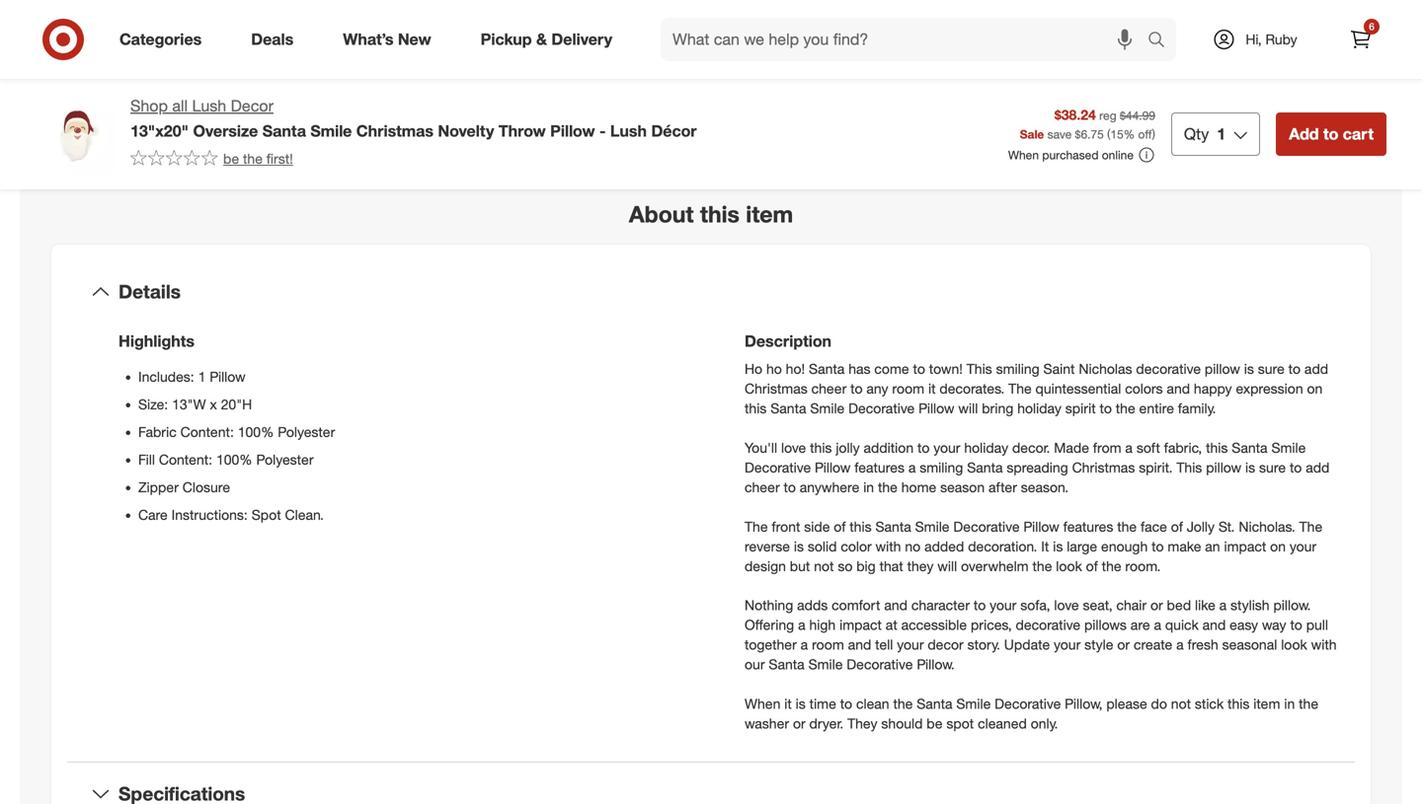Task type: describe. For each thing, give the bounding box(es) containing it.
care instructions: spot clean.
[[138, 506, 324, 524]]

the front side of this santa smile decorative pillow features the face of jolly st. nicholas. the reverse is solid color with no added decoration. it is large enough to make an impact on your design but not so big that they will overwhelm the look of the room.
[[745, 518, 1322, 575]]

$
[[1075, 127, 1081, 142]]

town!
[[929, 360, 963, 378]]

with inside nothing adds comfort and character to your sofa, love seat, chair or bed like a stylish pillow. offering a high impact at accessible prices, decorative pillows are a quick and easy way to pull together a room and tell your decor story. update your style or create a fresh seasonal look with our santa smile decorative pillow.
[[1311, 637, 1337, 654]]

and up the at
[[884, 597, 908, 615]]

0 horizontal spatial the
[[745, 518, 768, 536]]

smile inside shop all lush decor 13"x20" oversize santa smile christmas novelty throw pillow - lush décor
[[310, 121, 352, 141]]

stick
[[1195, 696, 1224, 713]]

create
[[1134, 637, 1172, 654]]

size: 13"w x 20"h
[[138, 396, 252, 413]]

fresh
[[1188, 637, 1218, 654]]

santa inside nothing adds comfort and character to your sofa, love seat, chair or bed like a stylish pillow. offering a high impact at accessible prices, decorative pillows are a quick and easy way to pull together a room and tell your decor story. update your style or create a fresh seasonal look with our santa smile decorative pillow.
[[769, 656, 805, 674]]

add to cart
[[1289, 124, 1374, 144]]

season.
[[1021, 479, 1069, 496]]

cheer inside you'll love this jolly addition to your holiday decor. made from a soft fabric, this santa smile decorative pillow features a smiling santa spreading christmas spirit. this pillow is sure to add cheer to anywhere in the home season after season.
[[745, 479, 780, 496]]

sure inside ho ho ho! santa has come to town! this smiling saint nicholas decorative pillow is sure to add christmas cheer to any room it decorates. the quintessential colors and happy expression on this santa smile decorative pillow will bring holiday spirit to the entire family.
[[1258, 360, 1285, 378]]

add to cart button
[[1276, 113, 1387, 156]]

0 vertical spatial item
[[746, 201, 793, 228]]

in inside when it is time to clean the santa smile decorative pillow, please do not stick this item in the washer or dryer. they should be spot cleaned only.
[[1284, 696, 1295, 713]]

0 vertical spatial lush
[[192, 96, 226, 116]]

high
[[809, 617, 836, 634]]

this right about at left top
[[700, 201, 740, 228]]

search
[[1139, 32, 1186, 51]]

a up home
[[908, 459, 916, 476]]

update
[[1004, 637, 1050, 654]]

fill content: 100% polyester
[[138, 451, 314, 468]]

to right spirit
[[1100, 400, 1112, 417]]

adds
[[797, 597, 828, 615]]

seat,
[[1083, 597, 1113, 615]]

13&#34;x20&#34; oversize santa smile christmas novelty throw pillow - lush d&#233;cor, 5 of 10 image
[[36, 0, 354, 94]]

santa inside 'the front side of this santa smile decorative pillow features the face of jolly st. nicholas. the reverse is solid color with no added decoration. it is large enough to make an impact on your design but not so big that they will overwhelm the look of the room.'
[[875, 518, 911, 536]]

pillow,
[[1065, 696, 1103, 713]]

tell
[[875, 637, 893, 654]]

hi,
[[1246, 31, 1262, 48]]

is inside when it is time to clean the santa smile decorative pillow, please do not stick this item in the washer or dryer. they should be spot cleaned only.
[[796, 696, 806, 713]]

smiling inside ho ho ho! santa has come to town! this smiling saint nicholas decorative pillow is sure to add christmas cheer to any room it decorates. the quintessential colors and happy expression on this santa smile decorative pillow will bring holiday spirit to the entire family.
[[996, 360, 1040, 378]]

holiday inside ho ho ho! santa has come to town! this smiling saint nicholas decorative pillow is sure to add christmas cheer to any room it decorates. the quintessential colors and happy expression on this santa smile decorative pillow will bring holiday spirit to the entire family.
[[1017, 400, 1062, 417]]

features inside 'the front side of this santa smile decorative pillow features the face of jolly st. nicholas. the reverse is solid color with no added decoration. it is large enough to make an impact on your design but not so big that they will overwhelm the look of the room.'
[[1063, 518, 1113, 536]]

jolly
[[836, 439, 860, 457]]

nothing adds comfort and character to your sofa, love seat, chair or bed like a stylish pillow. offering a high impact at accessible prices, decorative pillows are a quick and easy way to pull together a room and tell your decor story. update your style or create a fresh seasonal look with our santa smile decorative pillow.
[[745, 597, 1337, 674]]

jolly
[[1187, 518, 1215, 536]]

be inside when it is time to clean the santa smile decorative pillow, please do not stick this item in the washer or dryer. they should be spot cleaned only.
[[927, 716, 943, 733]]

is right it
[[1053, 538, 1063, 555]]

content: for fabric
[[180, 423, 234, 441]]

image of 13"x20" oversize santa smile christmas novelty throw pillow - lush décor image
[[36, 95, 115, 174]]

sure inside you'll love this jolly addition to your holiday decor. made from a soft fabric, this santa smile decorative pillow features a smiling santa spreading christmas spirit. this pillow is sure to add cheer to anywhere in the home season after season.
[[1259, 459, 1286, 476]]

to inside 'the front side of this santa smile decorative pillow features the face of jolly st. nicholas. the reverse is solid color with no added decoration. it is large enough to make an impact on your design but not so big that they will overwhelm the look of the room.'
[[1152, 538, 1164, 555]]

christmas inside you'll love this jolly addition to your holiday decor. made from a soft fabric, this santa smile decorative pillow features a smiling santa spreading christmas spirit. this pillow is sure to add cheer to anywhere in the home season after season.
[[1072, 459, 1135, 476]]

pillow inside you'll love this jolly addition to your holiday decor. made from a soft fabric, this santa smile decorative pillow features a smiling santa spreading christmas spirit. this pillow is sure to add cheer to anywhere in the home season after season.
[[815, 459, 851, 476]]

advertisement region
[[735, 41, 1387, 116]]

6 link
[[1339, 18, 1383, 61]]

pillow up 20"h
[[210, 368, 246, 385]]

easy
[[1230, 617, 1258, 634]]

decoration.
[[968, 538, 1037, 555]]

your up prices,
[[990, 597, 1017, 615]]

soft
[[1137, 439, 1160, 457]]

from
[[1093, 439, 1121, 457]]

the down enough
[[1102, 558, 1121, 575]]

to down pillow.
[[1290, 617, 1302, 634]]

added
[[924, 538, 964, 555]]

cart
[[1343, 124, 1374, 144]]

anywhere
[[800, 479, 859, 496]]

should
[[881, 716, 923, 733]]

only.
[[1031, 716, 1058, 733]]

character
[[911, 597, 970, 615]]

smile inside when it is time to clean the santa smile decorative pillow, please do not stick this item in the washer or dryer. they should be spot cleaned only.
[[956, 696, 991, 713]]

to right "addition"
[[917, 439, 930, 457]]

santa down ho!
[[770, 400, 806, 417]]

holiday inside you'll love this jolly addition to your holiday decor. made from a soft fabric, this santa smile decorative pillow features a smiling santa spreading christmas spirit. this pillow is sure to add cheer to anywhere in the home season after season.
[[964, 439, 1008, 457]]

%
[[1124, 127, 1135, 142]]

1 horizontal spatial lush
[[610, 121, 647, 141]]

show
[[293, 122, 333, 141]]

that
[[880, 558, 903, 575]]

to inside when it is time to clean the santa smile decorative pillow, please do not stick this item in the washer or dryer. they should be spot cleaned only.
[[840, 696, 852, 713]]

and down like
[[1203, 617, 1226, 634]]

pickup & delivery link
[[464, 18, 637, 61]]

to inside add to cart button
[[1323, 124, 1338, 144]]

on inside 'the front side of this santa smile decorative pillow features the face of jolly st. nicholas. the reverse is solid color with no added decoration. it is large enough to make an impact on your design but not so big that they will overwhelm the look of the room.'
[[1270, 538, 1286, 555]]

the inside ho ho ho! santa has come to town! this smiling saint nicholas decorative pillow is sure to add christmas cheer to any room it decorates. the quintessential colors and happy expression on this santa smile decorative pillow will bring holiday spirit to the entire family.
[[1008, 380, 1032, 397]]

you'll
[[745, 439, 777, 457]]

they
[[847, 716, 877, 733]]

large
[[1067, 538, 1097, 555]]

ruby
[[1266, 31, 1297, 48]]

accessible
[[901, 617, 967, 634]]

when purchased online
[[1008, 148, 1134, 163]]

throw
[[499, 121, 546, 141]]

zipper
[[138, 479, 179, 496]]

clean
[[856, 696, 889, 713]]

shop
[[130, 96, 168, 116]]

this left jolly
[[810, 439, 832, 457]]

decorative inside ho ho ho! santa has come to town! this smiling saint nicholas decorative pillow is sure to add christmas cheer to any room it decorates. the quintessential colors and happy expression on this santa smile decorative pillow will bring holiday spirit to the entire family.
[[848, 400, 915, 417]]

is inside you'll love this jolly addition to your holiday decor. made from a soft fabric, this santa smile decorative pillow features a smiling santa spreading christmas spirit. this pillow is sure to add cheer to anywhere in the home season after season.
[[1245, 459, 1255, 476]]

like
[[1195, 597, 1215, 615]]

100% for fabric content: 100% polyester
[[238, 423, 274, 441]]

spirit.
[[1139, 459, 1173, 476]]

cleaned
[[978, 716, 1027, 733]]

reg
[[1099, 108, 1117, 123]]

way
[[1262, 617, 1286, 634]]

pickup & delivery
[[481, 30, 612, 49]]

this inside ho ho ho! santa has come to town! this smiling saint nicholas decorative pillow is sure to add christmas cheer to any room it decorates. the quintessential colors and happy expression on this santa smile decorative pillow will bring holiday spirit to the entire family.
[[967, 360, 992, 378]]

content: for fill
[[159, 451, 212, 468]]

chair
[[1116, 597, 1147, 615]]

@cottageonwynn
[[401, 47, 499, 62]]

pillow inside you'll love this jolly addition to your holiday decor. made from a soft fabric, this santa smile decorative pillow features a smiling santa spreading christmas spirit. this pillow is sure to add cheer to anywhere in the home season after season.
[[1206, 459, 1242, 476]]

the up the should
[[893, 696, 913, 713]]

this inside ho ho ho! santa has come to town! this smiling saint nicholas decorative pillow is sure to add christmas cheer to any room it decorates. the quintessential colors and happy expression on this santa smile decorative pillow will bring holiday spirit to the entire family.
[[745, 400, 767, 417]]

nothing
[[745, 597, 793, 615]]

to up expression
[[1288, 360, 1301, 378]]

is up but
[[794, 538, 804, 555]]

colors
[[1125, 380, 1163, 397]]

all
[[172, 96, 188, 116]]

size:
[[138, 396, 168, 413]]

so
[[838, 558, 853, 575]]

pillow.
[[1273, 597, 1311, 615]]

your right tell
[[897, 637, 924, 654]]

the down it
[[1032, 558, 1052, 575]]

room inside ho ho ho! santa has come to town! this smiling saint nicholas decorative pillow is sure to add christmas cheer to any room it decorates. the quintessential colors and happy expression on this santa smile decorative pillow will bring holiday spirit to the entire family.
[[892, 380, 924, 397]]

more
[[338, 122, 374, 141]]

decorative inside nothing adds comfort and character to your sofa, love seat, chair or bed like a stylish pillow. offering a high impact at accessible prices, decorative pillows are a quick and easy way to pull together a room and tell your decor story. update your style or create a fresh seasonal look with our santa smile decorative pillow.
[[1016, 617, 1080, 634]]

smiling inside you'll love this jolly addition to your holiday decor. made from a soft fabric, this santa smile decorative pillow features a smiling santa spreading christmas spirit. this pillow is sure to add cheer to anywhere in the home season after season.
[[920, 459, 963, 476]]

pillow inside ho ho ho! santa has come to town! this smiling saint nicholas decorative pillow is sure to add christmas cheer to any room it decorates. the quintessential colors and happy expression on this santa smile decorative pillow will bring holiday spirit to the entire family.
[[919, 400, 955, 417]]

is inside ho ho ho! santa has come to town! this smiling saint nicholas decorative pillow is sure to add christmas cheer to any room it decorates. the quintessential colors and happy expression on this santa smile decorative pillow will bring holiday spirit to the entire family.
[[1244, 360, 1254, 378]]

spreading
[[1007, 459, 1068, 476]]

features inside you'll love this jolly addition to your holiday decor. made from a soft fabric, this santa smile decorative pillow features a smiling santa spreading christmas spirit. this pillow is sure to add cheer to anywhere in the home season after season.
[[855, 459, 905, 476]]

pull
[[1306, 617, 1328, 634]]

about
[[629, 201, 694, 228]]

oversize
[[193, 121, 258, 141]]

to down has
[[850, 380, 863, 397]]

item inside when it is time to clean the santa smile decorative pillow, please do not stick this item in the washer or dryer. they should be spot cleaned only.
[[1253, 696, 1280, 713]]

ho ho ho! santa has come to town! this smiling saint nicholas decorative pillow is sure to add christmas cheer to any room it decorates. the quintessential colors and happy expression on this santa smile decorative pillow will bring holiday spirit to the entire family.
[[745, 360, 1328, 417]]

fabric
[[138, 423, 177, 441]]

smile inside nothing adds comfort and character to your sofa, love seat, chair or bed like a stylish pillow. offering a high impact at accessible prices, decorative pillows are a quick and easy way to pull together a room and tell your decor story. update your style or create a fresh seasonal look with our santa smile decorative pillow.
[[808, 656, 843, 674]]

zipper closure
[[138, 479, 230, 496]]

time
[[809, 696, 836, 713]]

instructions:
[[171, 506, 248, 524]]

no
[[905, 538, 921, 555]]

decorative inside when it is time to clean the santa smile decorative pillow, please do not stick this item in the washer or dryer. they should be spot cleaned only.
[[995, 696, 1061, 713]]

new
[[398, 30, 431, 49]]

ho
[[766, 360, 782, 378]]

pickup
[[481, 30, 532, 49]]

not inside 'the front side of this santa smile decorative pillow features the face of jolly st. nicholas. the reverse is solid color with no added decoration. it is large enough to make an impact on your design but not so big that they will overwhelm the look of the room.'
[[814, 558, 834, 575]]

santa inside shop all lush decor 13"x20" oversize santa smile christmas novelty throw pillow - lush décor
[[262, 121, 306, 141]]

ho!
[[786, 360, 805, 378]]

to left town!
[[913, 360, 925, 378]]

the up enough
[[1117, 518, 1137, 536]]

fabric,
[[1164, 439, 1202, 457]]

search button
[[1139, 18, 1186, 65]]

photo from @cottageonwynn, 6 of 10 image
[[369, 0, 687, 94]]

together
[[745, 637, 797, 654]]

What can we help you find? suggestions appear below search field
[[661, 18, 1152, 61]]

expression
[[1236, 380, 1303, 397]]

your left style
[[1054, 637, 1081, 654]]

smile inside 'the front side of this santa smile decorative pillow features the face of jolly st. nicholas. the reverse is solid color with no added decoration. it is large enough to make an impact on your design but not so big that they will overwhelm the look of the room.'
[[915, 518, 950, 536]]

closure
[[182, 479, 230, 496]]

impact inside 'the front side of this santa smile decorative pillow features the face of jolly st. nicholas. the reverse is solid color with no added decoration. it is large enough to make an impact on your design but not so big that they will overwhelm the look of the room.'
[[1224, 538, 1266, 555]]

enough
[[1101, 538, 1148, 555]]

2 horizontal spatial the
[[1299, 518, 1322, 536]]



Task type: locate. For each thing, give the bounding box(es) containing it.
your inside you'll love this jolly addition to your holiday decor. made from a soft fabric, this santa smile decorative pillow features a smiling santa spreading christmas spirit. this pillow is sure to add cheer to anywhere in the home season after season.
[[934, 439, 960, 457]]

1 vertical spatial not
[[1171, 696, 1191, 713]]

is left time
[[796, 696, 806, 713]]

of up "make"
[[1171, 518, 1183, 536]]

santa
[[262, 121, 306, 141], [809, 360, 845, 378], [770, 400, 806, 417], [1232, 439, 1268, 457], [967, 459, 1003, 476], [875, 518, 911, 536], [769, 656, 805, 674], [917, 696, 953, 713]]

1 horizontal spatial look
[[1281, 637, 1307, 654]]

0 horizontal spatial be
[[223, 150, 239, 167]]

item right stick
[[1253, 696, 1280, 713]]

1 horizontal spatial features
[[1063, 518, 1113, 536]]

overwhelm
[[961, 558, 1029, 575]]

shop all lush decor 13"x20" oversize santa smile christmas novelty throw pillow - lush décor
[[130, 96, 697, 141]]

novelty
[[438, 121, 494, 141]]

in right anywhere
[[863, 479, 874, 496]]

0 horizontal spatial or
[[793, 716, 806, 733]]

qty 1
[[1184, 124, 1226, 144]]

includes:
[[138, 368, 194, 385]]

be left the spot
[[927, 716, 943, 733]]

impact down st. in the right bottom of the page
[[1224, 538, 1266, 555]]

1 vertical spatial it
[[784, 696, 792, 713]]

make
[[1168, 538, 1201, 555]]

decorative down 'you'll'
[[745, 459, 811, 476]]

1 vertical spatial 100%
[[216, 451, 252, 468]]

dryer.
[[809, 716, 844, 733]]

be the first! link
[[130, 149, 293, 169]]

when it is time to clean the santa smile decorative pillow, please do not stick this item in the washer or dryer. they should be spot cleaned only.
[[745, 696, 1318, 733]]

$38.24
[[1055, 106, 1096, 124]]

1 for qty
[[1217, 124, 1226, 144]]

0 vertical spatial or
[[1150, 597, 1163, 615]]

0 horizontal spatial decorative
[[1016, 617, 1080, 634]]

front
[[772, 518, 800, 536]]

not inside when it is time to clean the santa smile decorative pillow, please do not stick this item in the washer or dryer. they should be spot cleaned only.
[[1171, 696, 1191, 713]]

1 vertical spatial christmas
[[745, 380, 808, 397]]

pillow inside shop all lush decor 13"x20" oversize santa smile christmas novelty throw pillow - lush décor
[[550, 121, 595, 141]]

solid
[[808, 538, 837, 555]]

face
[[1141, 518, 1167, 536]]

santa up after
[[967, 459, 1003, 476]]

a right like
[[1219, 597, 1227, 615]]

images
[[378, 122, 429, 141]]

look inside 'the front side of this santa smile decorative pillow features the face of jolly st. nicholas. the reverse is solid color with no added decoration. it is large enough to make an impact on your design but not so big that they will overwhelm the look of the room.'
[[1056, 558, 1082, 575]]

love inside you'll love this jolly addition to your holiday decor. made from a soft fabric, this santa smile decorative pillow features a smiling santa spreading christmas spirit. this pillow is sure to add cheer to anywhere in the home season after season.
[[781, 439, 806, 457]]

0 vertical spatial look
[[1056, 558, 1082, 575]]

1 horizontal spatial the
[[1008, 380, 1032, 397]]

in right stick
[[1284, 696, 1295, 713]]

0 horizontal spatial when
[[745, 696, 781, 713]]

spirit
[[1065, 400, 1096, 417]]

or
[[1150, 597, 1163, 615], [1117, 637, 1130, 654], [793, 716, 806, 733]]

this inside when it is time to clean the santa smile decorative pillow, please do not stick this item in the washer or dryer. they should be spot cleaned only.
[[1228, 696, 1250, 713]]

0 horizontal spatial will
[[937, 558, 957, 575]]

holiday
[[1017, 400, 1062, 417], [964, 439, 1008, 457]]

1 horizontal spatial in
[[1284, 696, 1295, 713]]

but
[[790, 558, 810, 575]]

in inside you'll love this jolly addition to your holiday decor. made from a soft fabric, this santa smile decorative pillow features a smiling santa spreading christmas spirit. this pillow is sure to add cheer to anywhere in the home season after season.
[[863, 479, 874, 496]]

look down way
[[1281, 637, 1307, 654]]

1 vertical spatial lush
[[610, 121, 647, 141]]

1 horizontal spatial will
[[958, 400, 978, 417]]

the up bring
[[1008, 380, 1032, 397]]

will inside 'the front side of this santa smile decorative pillow features the face of jolly st. nicholas. the reverse is solid color with no added decoration. it is large enough to make an impact on your design but not so big that they will overwhelm the look of the room.'
[[937, 558, 957, 575]]

online
[[1102, 148, 1134, 163]]

1 horizontal spatial decorative
[[1136, 360, 1201, 378]]

1 vertical spatial impact
[[840, 617, 882, 634]]

this up color
[[850, 518, 872, 536]]

this inside you'll love this jolly addition to your holiday decor. made from a soft fabric, this santa smile decorative pillow features a smiling santa spreading christmas spirit. this pillow is sure to add cheer to anywhere in the home season after season.
[[1177, 459, 1202, 476]]

santa inside when it is time to clean the santa smile decorative pillow, please do not stick this item in the washer or dryer. they should be spot cleaned only.
[[917, 696, 953, 713]]

polyester for fabric content: 100% polyester
[[278, 423, 335, 441]]

when
[[1008, 148, 1039, 163], [745, 696, 781, 713]]

qty
[[1184, 124, 1209, 144]]

will inside ho ho ho! santa has come to town! this smiling saint nicholas decorative pillow is sure to add christmas cheer to any room it decorates. the quintessential colors and happy expression on this santa smile decorative pillow will bring holiday spirit to the entire family.
[[958, 400, 978, 417]]

1 vertical spatial pillow
[[1206, 459, 1242, 476]]

delivery
[[551, 30, 612, 49]]

on inside ho ho ho! santa has come to town! this smiling saint nicholas decorative pillow is sure to add christmas cheer to any room it decorates. the quintessential colors and happy expression on this santa smile decorative pillow will bring holiday spirit to the entire family.
[[1307, 380, 1323, 397]]

0 vertical spatial not
[[814, 558, 834, 575]]

1 horizontal spatial be
[[927, 716, 943, 733]]

it down town!
[[928, 380, 936, 397]]

this inside 'the front side of this santa smile decorative pillow features the face of jolly st. nicholas. the reverse is solid color with no added decoration. it is large enough to make an impact on your design but not so big that they will overwhelm the look of the room.'
[[850, 518, 872, 536]]

impact inside nothing adds comfort and character to your sofa, love seat, chair or bed like a stylish pillow. offering a high impact at accessible prices, decorative pillows are a quick and easy way to pull together a room and tell your decor story. update your style or create a fresh seasonal look with our santa smile decorative pillow.
[[840, 617, 882, 634]]

1 horizontal spatial with
[[1311, 637, 1337, 654]]

6.75
[[1081, 127, 1104, 142]]

is up expression
[[1244, 360, 1254, 378]]

bring
[[982, 400, 1014, 417]]

2 vertical spatial or
[[793, 716, 806, 733]]

spot
[[946, 716, 974, 733]]

decorative down any
[[848, 400, 915, 417]]

to up the nicholas.
[[1290, 459, 1302, 476]]

0 vertical spatial will
[[958, 400, 978, 417]]

1 horizontal spatial room
[[892, 380, 924, 397]]

0 vertical spatial love
[[781, 439, 806, 457]]

15
[[1110, 127, 1124, 142]]

pillow inside ho ho ho! santa has come to town! this smiling saint nicholas decorative pillow is sure to add christmas cheer to any room it decorates. the quintessential colors and happy expression on this santa smile decorative pillow will bring holiday spirit to the entire family.
[[1205, 360, 1240, 378]]

0 horizontal spatial impact
[[840, 617, 882, 634]]

1 up size: 13"w x 20"h
[[198, 368, 206, 385]]

1 vertical spatial 1
[[198, 368, 206, 385]]

0 vertical spatial impact
[[1224, 538, 1266, 555]]

sponsored
[[1328, 118, 1387, 132]]

cheer down 'you'll'
[[745, 479, 780, 496]]

holiday down bring
[[964, 439, 1008, 457]]

santa up the no
[[875, 518, 911, 536]]

christmas
[[356, 121, 433, 141], [745, 380, 808, 397], [1072, 459, 1135, 476]]

0 horizontal spatial on
[[1270, 538, 1286, 555]]

1 vertical spatial sure
[[1259, 459, 1286, 476]]

0 vertical spatial pillow
[[1205, 360, 1240, 378]]

0 vertical spatial be
[[223, 150, 239, 167]]

decorative down tell
[[847, 656, 913, 674]]

1 horizontal spatial of
[[1086, 558, 1098, 575]]

1 horizontal spatial cheer
[[811, 380, 847, 397]]

christmas inside ho ho ho! santa has come to town! this smiling saint nicholas decorative pillow is sure to add christmas cheer to any room it decorates. the quintessential colors and happy expression on this santa smile decorative pillow will bring holiday spirit to the entire family.
[[745, 380, 808, 397]]

show more images button
[[281, 110, 442, 153]]

0 horizontal spatial of
[[834, 518, 846, 536]]

100%
[[238, 423, 274, 441], [216, 451, 252, 468]]

the right the nicholas.
[[1299, 518, 1322, 536]]

santa up the spot
[[917, 696, 953, 713]]

0 horizontal spatial with
[[876, 538, 901, 555]]

nicholas.
[[1239, 518, 1295, 536]]

1 vertical spatial will
[[937, 558, 957, 575]]

the down colors
[[1116, 400, 1135, 417]]

1 vertical spatial add
[[1306, 459, 1330, 476]]

0 vertical spatial 100%
[[238, 423, 274, 441]]

prices,
[[971, 617, 1012, 634]]

a down quick
[[1176, 637, 1184, 654]]

1 horizontal spatial this
[[1177, 459, 1202, 476]]

save
[[1047, 127, 1072, 142]]

the
[[1008, 380, 1032, 397], [745, 518, 768, 536], [1299, 518, 1322, 536]]

polyester up clean.
[[278, 423, 335, 441]]

0 vertical spatial sure
[[1258, 360, 1285, 378]]

1 horizontal spatial not
[[1171, 696, 1191, 713]]

description
[[745, 332, 831, 351]]

1 horizontal spatial smiling
[[996, 360, 1040, 378]]

0 horizontal spatial item
[[746, 201, 793, 228]]

room
[[892, 380, 924, 397], [812, 637, 844, 654]]

0 horizontal spatial it
[[784, 696, 792, 713]]

0 vertical spatial content:
[[180, 423, 234, 441]]

it inside ho ho ho! santa has come to town! this smiling saint nicholas decorative pillow is sure to add christmas cheer to any room it decorates. the quintessential colors and happy expression on this santa smile decorative pillow will bring holiday spirit to the entire family.
[[928, 380, 936, 397]]

0 vertical spatial cheer
[[811, 380, 847, 397]]

side
[[804, 518, 830, 536]]

look inside nothing adds comfort and character to your sofa, love seat, chair or bed like a stylish pillow. offering a high impact at accessible prices, decorative pillows are a quick and easy way to pull together a room and tell your decor story. update your style or create a fresh seasonal look with our santa smile decorative pillow.
[[1281, 637, 1307, 654]]

0 vertical spatial decorative
[[1136, 360, 1201, 378]]

smile inside you'll love this jolly addition to your holiday decor. made from a soft fabric, this santa smile decorative pillow features a smiling santa spreading christmas spirit. this pillow is sure to add cheer to anywhere in the home season after season.
[[1271, 439, 1306, 457]]

100% for fill content: 100% polyester
[[216, 451, 252, 468]]

the inside you'll love this jolly addition to your holiday decor. made from a soft fabric, this santa smile decorative pillow features a smiling santa spreading christmas spirit. this pillow is sure to add cheer to anywhere in the home season after season.
[[878, 479, 898, 496]]

love right 'you'll'
[[781, 439, 806, 457]]

a right the together
[[801, 637, 808, 654]]

it inside when it is time to clean the santa smile decorative pillow, please do not stick this item in the washer or dryer. they should be spot cleaned only.
[[784, 696, 792, 713]]

6
[[1369, 20, 1374, 33]]

0 vertical spatial in
[[863, 479, 874, 496]]

cheer inside ho ho ho! santa has come to town! this smiling saint nicholas decorative pillow is sure to add christmas cheer to any room it decorates. the quintessential colors and happy expression on this santa smile decorative pillow will bring holiday spirit to the entire family.
[[811, 380, 847, 397]]

pillow left -
[[550, 121, 595, 141]]

0 vertical spatial features
[[855, 459, 905, 476]]

1 horizontal spatial holiday
[[1017, 400, 1062, 417]]

the inside "link"
[[243, 150, 263, 167]]

decorative inside you'll love this jolly addition to your holiday decor. made from a soft fabric, this santa smile decorative pillow features a smiling santa spreading christmas spirit. this pillow is sure to add cheer to anywhere in the home season after season.
[[745, 459, 811, 476]]

love left seat,
[[1054, 597, 1079, 615]]

0 vertical spatial it
[[928, 380, 936, 397]]

the left first!
[[243, 150, 263, 167]]

2 horizontal spatial or
[[1150, 597, 1163, 615]]

or inside when it is time to clean the santa smile decorative pillow, please do not stick this item in the washer or dryer. they should be spot cleaned only.
[[793, 716, 806, 733]]

$38.24 reg $44.99 sale save $ 6.75 ( 15 % off )
[[1020, 106, 1155, 142]]

with down pull
[[1311, 637, 1337, 654]]

100% down 20"h
[[238, 423, 274, 441]]

0 vertical spatial on
[[1307, 380, 1323, 397]]

polyester
[[278, 423, 335, 441], [256, 451, 314, 468]]

this right fabric,
[[1206, 439, 1228, 457]]

saint
[[1043, 360, 1075, 378]]

sure up the nicholas.
[[1259, 459, 1286, 476]]

this
[[967, 360, 992, 378], [1177, 459, 1202, 476]]

are
[[1131, 617, 1150, 634]]

on down the nicholas.
[[1270, 538, 1286, 555]]

christmas inside shop all lush decor 13"x20" oversize santa smile christmas novelty throw pillow - lush décor
[[356, 121, 433, 141]]

decorative
[[1136, 360, 1201, 378], [1016, 617, 1080, 634]]

0 horizontal spatial in
[[863, 479, 874, 496]]

your inside 'the front side of this santa smile decorative pillow features the face of jolly st. nicholas. the reverse is solid color with no added decoration. it is large enough to make an impact on your design but not so big that they will overwhelm the look of the room.'
[[1290, 538, 1317, 555]]

categories
[[119, 30, 202, 49]]

2 horizontal spatial christmas
[[1072, 459, 1135, 476]]

1 for includes:
[[198, 368, 206, 385]]

1 horizontal spatial on
[[1307, 380, 1323, 397]]

1 vertical spatial holiday
[[964, 439, 1008, 457]]

0 horizontal spatial look
[[1056, 558, 1082, 575]]

details
[[119, 280, 181, 303]]

0 vertical spatial with
[[876, 538, 901, 555]]

1 horizontal spatial love
[[1054, 597, 1079, 615]]

a left high
[[798, 617, 805, 634]]

to right add
[[1323, 124, 1338, 144]]

the inside ho ho ho! santa has come to town! this smiling saint nicholas decorative pillow is sure to add christmas cheer to any room it decorates. the quintessential colors and happy expression on this santa smile decorative pillow will bring holiday spirit to the entire family.
[[1116, 400, 1135, 417]]

1 vertical spatial with
[[1311, 637, 1337, 654]]

big
[[856, 558, 876, 575]]

quick
[[1165, 617, 1199, 634]]

room down high
[[812, 637, 844, 654]]

or right style
[[1117, 637, 1130, 654]]

0 horizontal spatial lush
[[192, 96, 226, 116]]

1 vertical spatial on
[[1270, 538, 1286, 555]]

0 horizontal spatial smiling
[[920, 459, 963, 476]]

1 vertical spatial room
[[812, 637, 844, 654]]

when for when purchased online
[[1008, 148, 1039, 163]]

it up the washer on the right bottom
[[784, 696, 792, 713]]

the up reverse
[[745, 518, 768, 536]]

when down sale at the right top of the page
[[1008, 148, 1039, 163]]

sofa,
[[1020, 597, 1050, 615]]

of down 'large'
[[1086, 558, 1098, 575]]

smiling up season
[[920, 459, 963, 476]]

polyester for fill content: 100% polyester
[[256, 451, 314, 468]]

family.
[[1178, 400, 1216, 417]]

the left home
[[878, 479, 898, 496]]

1 vertical spatial this
[[1177, 459, 1202, 476]]

pillow
[[1205, 360, 1240, 378], [1206, 459, 1242, 476]]

with inside 'the front side of this santa smile decorative pillow features the face of jolly st. nicholas. the reverse is solid color with no added decoration. it is large enough to make an impact on your design but not so big that they will overwhelm the look of the room.'
[[876, 538, 901, 555]]

1 horizontal spatial item
[[1253, 696, 1280, 713]]

0 vertical spatial polyester
[[278, 423, 335, 441]]

is
[[1244, 360, 1254, 378], [1245, 459, 1255, 476], [794, 538, 804, 555], [1053, 538, 1063, 555], [796, 696, 806, 713]]

0 vertical spatial when
[[1008, 148, 1039, 163]]

reverse
[[745, 538, 790, 555]]

any
[[866, 380, 888, 397]]

0 vertical spatial add
[[1305, 360, 1328, 378]]

0 vertical spatial smiling
[[996, 360, 1040, 378]]

content: up zipper closure on the left of page
[[159, 451, 212, 468]]

1 horizontal spatial it
[[928, 380, 936, 397]]

décor
[[651, 121, 697, 141]]

1 horizontal spatial christmas
[[745, 380, 808, 397]]

holiday up decor.
[[1017, 400, 1062, 417]]

happy
[[1194, 380, 1232, 397]]

pillow up anywhere
[[815, 459, 851, 476]]

1 vertical spatial smiling
[[920, 459, 963, 476]]

0 vertical spatial room
[[892, 380, 924, 397]]

1 vertical spatial decorative
[[1016, 617, 1080, 634]]

has
[[849, 360, 871, 378]]

lush right -
[[610, 121, 647, 141]]

1 vertical spatial be
[[927, 716, 943, 733]]

1 vertical spatial cheer
[[745, 479, 780, 496]]

sure up expression
[[1258, 360, 1285, 378]]

please
[[1106, 696, 1147, 713]]

pillow inside 'the front side of this santa smile decorative pillow features the face of jolly st. nicholas. the reverse is solid color with no added decoration. it is large enough to make an impact on your design but not so big that they will overwhelm the look of the room.'
[[1024, 518, 1059, 536]]

1 vertical spatial look
[[1281, 637, 1307, 654]]

made
[[1054, 439, 1089, 457]]

on right expression
[[1307, 380, 1323, 397]]

0 horizontal spatial not
[[814, 558, 834, 575]]

1 vertical spatial item
[[1253, 696, 1280, 713]]

100% down "fabric content: 100% polyester"
[[216, 451, 252, 468]]

when inside when it is time to clean the santa smile decorative pillow, please do not stick this item in the washer or dryer. they should be spot cleaned only.
[[745, 696, 781, 713]]

be inside be the first! "link"
[[223, 150, 239, 167]]

and left tell
[[848, 637, 871, 654]]

decorative up decoration.
[[953, 518, 1020, 536]]

this down fabric,
[[1177, 459, 1202, 476]]

comfort
[[832, 597, 880, 615]]

1 vertical spatial features
[[1063, 518, 1113, 536]]

decorative inside nothing adds comfort and character to your sofa, love seat, chair or bed like a stylish pillow. offering a high impact at accessible prices, decorative pillows are a quick and easy way to pull together a room and tell your decor story. update your style or create a fresh seasonal look with our santa smile decorative pillow.
[[847, 656, 913, 674]]

in
[[863, 479, 874, 496], [1284, 696, 1295, 713]]

will down decorates.
[[958, 400, 978, 417]]

be down 'oversize'
[[223, 150, 239, 167]]

santa down the together
[[769, 656, 805, 674]]

0 horizontal spatial cheer
[[745, 479, 780, 496]]

smile inside ho ho ho! santa has come to town! this smiling saint nicholas decorative pillow is sure to add christmas cheer to any room it decorates. the quintessential colors and happy expression on this santa smile decorative pillow will bring holiday spirit to the entire family.
[[810, 400, 845, 417]]

first!
[[266, 150, 293, 167]]

item
[[746, 201, 793, 228], [1253, 696, 1280, 713]]

the down pull
[[1299, 696, 1318, 713]]

not right do
[[1171, 696, 1191, 713]]

item up details dropdown button
[[746, 201, 793, 228]]

care
[[138, 506, 168, 524]]

you'll love this jolly addition to your holiday decor. made from a soft fabric, this santa smile decorative pillow features a smiling santa spreading christmas spirit. this pillow is sure to add cheer to anywhere in the home season after season.
[[745, 439, 1330, 496]]

of right side
[[834, 518, 846, 536]]

features up 'large'
[[1063, 518, 1113, 536]]

0 vertical spatial this
[[967, 360, 992, 378]]

1 vertical spatial content:
[[159, 451, 212, 468]]

decorative up only.
[[995, 696, 1061, 713]]

0 horizontal spatial features
[[855, 459, 905, 476]]

smiling left saint
[[996, 360, 1040, 378]]

2 horizontal spatial of
[[1171, 518, 1183, 536]]

or left bed
[[1150, 597, 1163, 615]]

1 vertical spatial love
[[1054, 597, 1079, 615]]

categories link
[[103, 18, 226, 61]]

your down the nicholas.
[[1290, 538, 1317, 555]]

0 horizontal spatial room
[[812, 637, 844, 654]]

when for when it is time to clean the santa smile decorative pillow, please do not stick this item in the washer or dryer. they should be spot cleaned only.
[[745, 696, 781, 713]]

an
[[1205, 538, 1220, 555]]

to down face at the right bottom of page
[[1152, 538, 1164, 555]]

2 vertical spatial christmas
[[1072, 459, 1135, 476]]

design
[[745, 558, 786, 575]]

1 right qty on the right of the page
[[1217, 124, 1226, 144]]

decorative inside ho ho ho! santa has come to town! this smiling saint nicholas decorative pillow is sure to add christmas cheer to any room it decorates. the quintessential colors and happy expression on this santa smile decorative pillow will bring holiday spirit to the entire family.
[[1136, 360, 1201, 378]]

santa down expression
[[1232, 439, 1268, 457]]

pillow down town!
[[919, 400, 955, 417]]

add
[[1289, 124, 1319, 144]]

features down "addition"
[[855, 459, 905, 476]]

1 vertical spatial or
[[1117, 637, 1130, 654]]

0 horizontal spatial holiday
[[964, 439, 1008, 457]]

a right are
[[1154, 617, 1161, 634]]

impact down comfort
[[840, 617, 882, 634]]

to up prices,
[[974, 597, 986, 615]]

lush right all
[[192, 96, 226, 116]]

is up the nicholas.
[[1245, 459, 1255, 476]]

add inside ho ho ho! santa has come to town! this smiling saint nicholas decorative pillow is sure to add christmas cheer to any room it decorates. the quintessential colors and happy expression on this santa smile decorative pillow will bring holiday spirit to the entire family.
[[1305, 360, 1328, 378]]

santa right ho!
[[809, 360, 845, 378]]

look down 'large'
[[1056, 558, 1082, 575]]

a left soft
[[1125, 439, 1133, 457]]

lush
[[192, 96, 226, 116], [610, 121, 647, 141]]

and inside ho ho ho! santa has come to town! this smiling saint nicholas decorative pillow is sure to add christmas cheer to any room it decorates. the quintessential colors and happy expression on this santa smile decorative pillow will bring holiday spirit to the entire family.
[[1167, 380, 1190, 397]]

image gallery element
[[36, 0, 687, 153]]

add inside you'll love this jolly addition to your holiday decor. made from a soft fabric, this santa smile decorative pillow features a smiling santa spreading christmas spirit. this pillow is sure to add cheer to anywhere in the home season after season.
[[1306, 459, 1330, 476]]

0 horizontal spatial 1
[[198, 368, 206, 385]]

decorative up colors
[[1136, 360, 1201, 378]]

1 horizontal spatial or
[[1117, 637, 1130, 654]]

to up front
[[784, 479, 796, 496]]

love inside nothing adds comfort and character to your sofa, love seat, chair or bed like a stylish pillow. offering a high impact at accessible prices, decorative pillows are a quick and easy way to pull together a room and tell your decor story. update your style or create a fresh seasonal look with our santa smile decorative pillow.
[[1054, 597, 1079, 615]]

(
[[1107, 127, 1110, 142]]

or left dryer.
[[793, 716, 806, 733]]

hi, ruby
[[1246, 31, 1297, 48]]

cheer left any
[[811, 380, 847, 397]]

room inside nothing adds comfort and character to your sofa, love seat, chair or bed like a stylish pillow. offering a high impact at accessible prices, decorative pillows are a quick and easy way to pull together a room and tell your decor story. update your style or create a fresh seasonal look with our santa smile decorative pillow.
[[812, 637, 844, 654]]

be the first!
[[223, 150, 293, 167]]

decorative inside 'the front side of this santa smile decorative pillow features the face of jolly st. nicholas. the reverse is solid color with no added decoration. it is large enough to make an impact on your design but not so big that they will overwhelm the look of the room.'
[[953, 518, 1020, 536]]



Task type: vqa. For each thing, say whether or not it's contained in the screenshot.
the *
no



